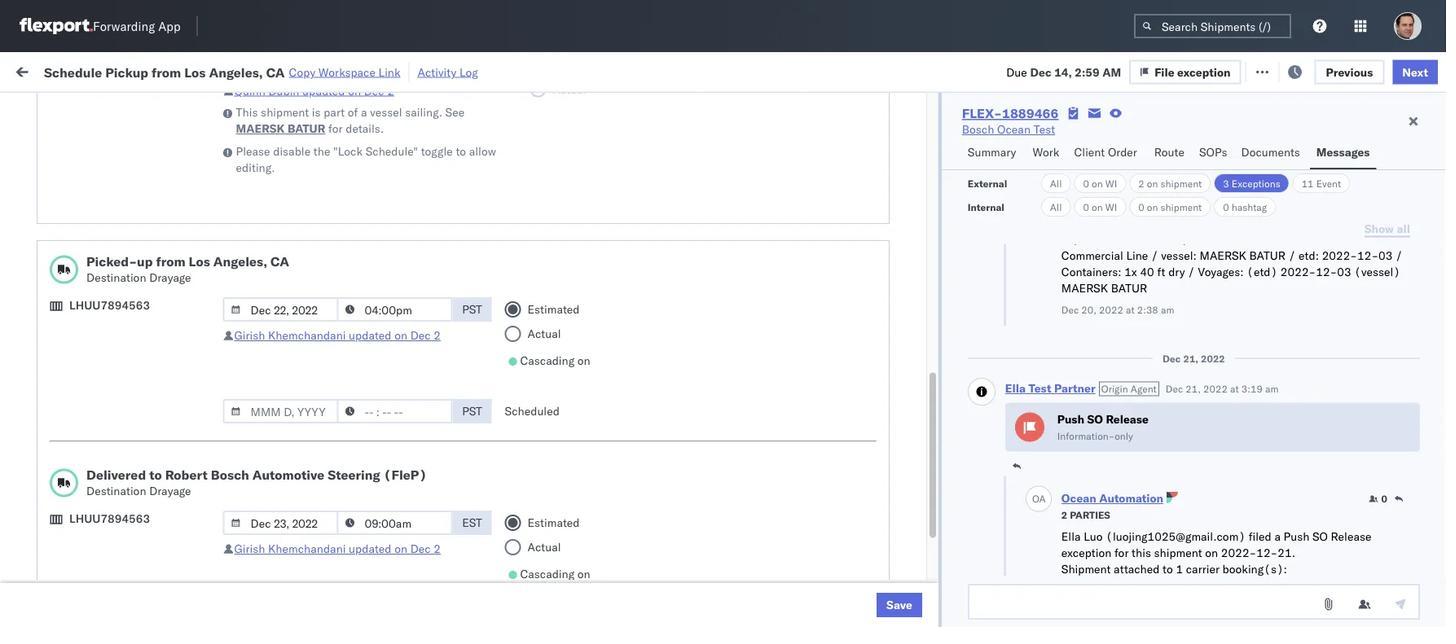 Task type: locate. For each thing, give the bounding box(es) containing it.
hlxu8034992 down 3
[[1177, 199, 1257, 213]]

to left 1
[[1163, 562, 1173, 576]]

account
[[794, 558, 837, 572], [794, 594, 837, 608]]

delivery up schedule pickup from rotterdam, netherlands
[[89, 557, 130, 571]]

so up information-
[[1087, 412, 1103, 427]]

2 clearance from the top
[[126, 370, 178, 384]]

numbers for mbl/mawb numbers
[[1169, 133, 1209, 145]]

2 vertical spatial 2022-
[[1221, 546, 1257, 560]]

2023
[[380, 522, 409, 536], [386, 558, 415, 572]]

2
[[387, 84, 394, 98], [1138, 177, 1145, 189], [434, 328, 441, 343], [1061, 510, 1068, 522], [434, 542, 441, 556]]

a right of
[[361, 105, 367, 119]]

2 actual from the top
[[528, 540, 561, 554]]

21,
[[1183, 353, 1199, 365], [1186, 383, 1201, 396]]

0 horizontal spatial batur
[[288, 121, 325, 136]]

a right 'filed'
[[1275, 530, 1281, 544]]

2:38
[[1137, 304, 1158, 316]]

workspace
[[318, 65, 376, 79]]

1 vertical spatial all
[[1050, 201, 1062, 213]]

3 5, from the top
[[364, 307, 374, 321]]

0 vertical spatial 2023
[[380, 522, 409, 536]]

0 horizontal spatial to
[[149, 467, 162, 483]]

numbers inside container numbers
[[1004, 140, 1044, 152]]

hlxu6269489, up push so release information-only
[[1090, 378, 1174, 392]]

uetu5238478 up only at right
[[1091, 414, 1170, 428]]

hlxu8034992 down dec 21, 2022
[[1177, 378, 1257, 392]]

omkar for lhuu7894563, uetu5238478
[[1313, 450, 1348, 464]]

ready
[[124, 101, 153, 113]]

12- up (vessel)
[[1357, 249, 1379, 263]]

for left work,
[[155, 101, 169, 113]]

batur down is
[[288, 121, 325, 136]]

0 vertical spatial gaurav
[[1313, 163, 1350, 178]]

0 vertical spatial for
[[155, 101, 169, 113]]

from inside schedule pickup from rotterdam, netherlands
[[127, 585, 151, 599]]

0 vertical spatial 12-
[[1357, 249, 1379, 263]]

hlxu8034992 down voyages:
[[1177, 306, 1257, 321]]

2 vertical spatial lhuu7894563,
[[1004, 486, 1088, 500]]

Search Work text field
[[899, 58, 1077, 83]]

schedule delivery appointment button for 2:59 am est, dec 14, 2022
[[37, 413, 200, 431]]

0 vertical spatial actual
[[528, 327, 561, 341]]

please disable the "lock schedule" toggle to allow editing.
[[236, 144, 496, 175]]

4 1846748 from the top
[[935, 307, 984, 321]]

1 horizontal spatial so
[[1313, 530, 1328, 544]]

container numbers button
[[996, 123, 1085, 152]]

delivery up confirm pickup from los angeles, ca
[[89, 414, 130, 428]]

1 0 on wi from the top
[[1083, 177, 1117, 189]]

1 vertical spatial khemchandani
[[268, 542, 346, 556]]

next
[[1402, 65, 1428, 79]]

0 vertical spatial omkar
[[1313, 271, 1348, 285]]

clearance
[[126, 154, 178, 169], [126, 370, 178, 384]]

schedule delivery appointment link for 11:30 pm est, jan 23, 2023
[[37, 556, 200, 572]]

karl
[[850, 558, 871, 572], [850, 594, 871, 608]]

1 vertical spatial gaurav
[[1313, 235, 1350, 249]]

lagerfeld
[[874, 558, 923, 572], [874, 594, 923, 608]]

-- : -- -- text field for pst
[[337, 399, 453, 424]]

disable
[[273, 144, 311, 158]]

1 vertical spatial for
[[328, 121, 343, 136]]

numbers inside mbl/mawb numbers "button"
[[1169, 133, 1209, 145]]

test123456 up only at right
[[1110, 378, 1178, 393]]

updated up 23, on the bottom
[[349, 542, 392, 556]]

girish for pst
[[234, 328, 265, 343]]

1 upload customs clearance documents from the top
[[37, 154, 178, 185]]

2 schedule delivery appointment link from the top
[[37, 305, 200, 321]]

1 savant from the top
[[1351, 271, 1386, 285]]

for inside ella luo (luojing1025@gmail.com) filed a push so release exception for this shipment on 2022-12-21.
[[1115, 546, 1129, 560]]

appointment up confirm pickup from los angeles, ca link
[[133, 414, 200, 428]]

to left allow
[[456, 144, 466, 158]]

1 horizontal spatial maersk
[[1061, 282, 1108, 296]]

40
[[1140, 265, 1154, 279]]

0 horizontal spatial am
[[1161, 304, 1174, 316]]

lhuu7894563, uetu5238478 down information-
[[1004, 450, 1170, 464]]

1 vertical spatial upload customs clearance documents
[[37, 370, 178, 400]]

at left risk
[[323, 63, 333, 77]]

5 flex-1846748 from the top
[[900, 343, 984, 357]]

savant
[[1351, 271, 1386, 285], [1351, 450, 1386, 464]]

1 upload from the top
[[37, 154, 75, 169]]

girish khemchandani updated on dec 2 button up 11:30 pm est, jan 23, 2023
[[234, 542, 441, 556]]

gaurav for test123456
[[1313, 235, 1350, 249]]

0 horizontal spatial push
[[1057, 412, 1085, 427]]

1
[[1176, 562, 1183, 576]]

0 vertical spatial upload customs clearance documents link
[[37, 154, 231, 186]]

0 vertical spatial upload
[[37, 154, 75, 169]]

1 jawla from the top
[[1353, 163, 1381, 178]]

2 test123456 from the top
[[1110, 235, 1178, 249]]

upload customs clearance documents button for flex-1846748
[[37, 369, 231, 403]]

all button down work "button"
[[1041, 174, 1071, 193]]

schedule delivery appointment button up confirm pickup from los angeles, ca
[[37, 413, 200, 431]]

omkar
[[1313, 271, 1348, 285], [1313, 450, 1348, 464]]

wi down the client order button
[[1105, 177, 1117, 189]]

/
[[1151, 249, 1158, 263], [1289, 249, 1296, 263], [1396, 249, 1403, 263], [1188, 265, 1195, 279]]

2 upload customs clearance documents link from the top
[[37, 369, 231, 401]]

omkar savant up 0 "button"
[[1313, 450, 1386, 464]]

2 vertical spatial at
[[1230, 383, 1239, 396]]

1 cascading on from the top
[[520, 354, 590, 368]]

0 vertical spatial ella
[[1005, 382, 1026, 396]]

2 upload from the top
[[37, 370, 75, 384]]

est, for 14,
[[311, 414, 336, 429]]

schedule for 4th schedule pickup from los angeles, ca link from the bottom
[[37, 226, 86, 240]]

lhuu7894563 down confirm delivery button in the bottom of the page
[[69, 512, 150, 526]]

0 vertical spatial gaurav jawla
[[1313, 163, 1381, 178]]

0 horizontal spatial 12-
[[1257, 546, 1278, 560]]

2 vertical spatial abcdefg78456546
[[1110, 486, 1219, 500]]

1 horizontal spatial numbers
[[1169, 133, 1209, 145]]

1 clearance from the top
[[126, 154, 178, 169]]

flex
[[873, 133, 892, 145]]

upload customs clearance documents link up confirm pickup from los angeles, ca link
[[37, 369, 231, 401]]

1 schedule delivery appointment link from the top
[[37, 198, 200, 214]]

gaurav jawla down 'messages'
[[1313, 163, 1381, 178]]

all button down caiu7969337
[[1041, 197, 1071, 217]]

maersk down this on the top
[[236, 121, 285, 136]]

4 schedule pickup from los angeles, ca from the top
[[37, 513, 220, 543]]

exception inside ella luo (luojing1025@gmail.com) filed a push so release exception for this shipment on 2022-12-21.
[[1061, 546, 1112, 560]]

5 ocean fcl from the top
[[499, 522, 556, 536]]

actual for est
[[528, 540, 561, 554]]

upload customs clearance documents down workitem button
[[37, 154, 178, 185]]

hlxu8034992 down vessel:
[[1177, 271, 1257, 285]]

girish khemchandani updated on dec 2 button
[[234, 328, 441, 343], [234, 542, 441, 556]]

3 ceau7522281, from the top
[[1004, 271, 1087, 285]]

1 schedule pickup from los angeles, ca button from the top
[[37, 225, 231, 260]]

0 vertical spatial am
[[1161, 304, 1174, 316]]

2 savant from the top
[[1351, 450, 1386, 464]]

8 resize handle column header from the left
[[1082, 126, 1102, 627]]

14,
[[1054, 65, 1072, 79], [363, 414, 381, 429]]

2 resize handle column header from the left
[[414, 126, 433, 627]]

0 vertical spatial 14,
[[1054, 65, 1072, 79]]

0 vertical spatial girish khemchandani updated on dec 2 button
[[234, 328, 441, 343]]

activity
[[418, 65, 457, 79]]

2 vertical spatial batur
[[1111, 282, 1147, 296]]

1 abcdefg78456546 from the top
[[1110, 414, 1219, 429]]

2 -- : -- -- text field from the top
[[337, 511, 453, 535]]

0 vertical spatial at
[[323, 63, 333, 77]]

4 flex-1846748 from the top
[[900, 307, 984, 321]]

jawla down 'messages'
[[1353, 163, 1381, 178]]

pst right -- : -- -- text field
[[462, 302, 482, 317]]

work up caiu7969337
[[1033, 145, 1060, 159]]

cascading for pst
[[520, 354, 575, 368]]

ella inside ella luo (luojing1025@gmail.com) filed a push so release exception for this shipment on 2022-12-21.
[[1061, 530, 1081, 544]]

batch
[[1356, 63, 1388, 77]]

dec right due
[[1030, 65, 1052, 79]]

2 vertical spatial documents
[[37, 386, 96, 400]]

updated down -- : -- -- text field
[[349, 328, 392, 343]]

girish for est
[[234, 542, 265, 556]]

03
[[1379, 249, 1393, 263], [1337, 265, 1351, 279]]

schedule pickup from rotterdam, netherlands
[[37, 585, 212, 615]]

work inside button
[[177, 63, 205, 77]]

flex-1889466 for schedule delivery appointment
[[900, 414, 984, 429]]

2130387 right 'save'
[[935, 594, 984, 608]]

0 horizontal spatial 2022-
[[1221, 546, 1257, 560]]

all button for external
[[1041, 174, 1071, 193]]

0 horizontal spatial for
[[155, 101, 169, 113]]

upload customs clearance documents link for flex-1660288
[[37, 154, 231, 186]]

1 horizontal spatial 03
[[1379, 249, 1393, 263]]

2 girish khemchandani updated on dec 2 button from the top
[[234, 542, 441, 556]]

pst
[[462, 302, 482, 317], [462, 404, 482, 418]]

1 gaurav from the top
[[1313, 163, 1350, 178]]

-- : -- -- text field up 23, on the bottom
[[337, 511, 453, 535]]

hlxu8034992 up voyages:
[[1177, 235, 1257, 249]]

0 vertical spatial all button
[[1041, 174, 1071, 193]]

1 vertical spatial karl
[[850, 594, 871, 608]]

2 integration from the top
[[710, 594, 767, 608]]

to inside please disable the "lock schedule" toggle to allow editing.
[[456, 144, 466, 158]]

(#test1111112222) commercial line / vessel: maersk batur / etd: 2022-12-03 / containers: 1x 40 ft dry / voyages: (etd) 2022-12-03 (vessel) maersk batur dec 20, 2022 at 2:38 am
[[1061, 233, 1403, 316]]

dec inside (#test1111112222) commercial line / vessel: maersk batur / etd: 2022-12-03 / containers: 1x 40 ft dry / voyages: (etd) 2022-12-03 (vessel) maersk batur dec 20, 2022 at 2:38 am
[[1061, 304, 1079, 316]]

1 gaurav jawla from the top
[[1313, 163, 1381, 178]]

ceau7522281, for flex-1846748 upload customs clearance documents link
[[1004, 378, 1087, 392]]

please
[[236, 144, 270, 158]]

12- down 'filed'
[[1257, 546, 1278, 560]]

integration
[[710, 558, 767, 572], [710, 594, 767, 608]]

schedule delivery appointment button
[[37, 198, 200, 216], [37, 305, 200, 323], [37, 413, 200, 431], [37, 556, 200, 574]]

5 test123456 from the top
[[1110, 343, 1178, 357]]

1846748
[[935, 199, 984, 213], [935, 235, 984, 249], [935, 271, 984, 285], [935, 307, 984, 321], [935, 343, 984, 357], [935, 378, 984, 393]]

drayage down up
[[149, 271, 191, 285]]

client
[[1074, 145, 1105, 159]]

pickup up delivered
[[82, 441, 117, 455]]

ceau7522281, up ella test partner button
[[1004, 342, 1087, 356]]

ceau7522281, down caiu7969337
[[1004, 199, 1087, 213]]

est, for 13,
[[311, 522, 336, 536]]

schedule delivery appointment up picked-
[[37, 198, 200, 213]]

confirm pickup from los angeles, ca link
[[37, 440, 231, 473]]

khemchandani for pst
[[268, 328, 346, 343]]

2 abcdefg78456546 from the top
[[1110, 450, 1219, 464]]

dec left the 20,
[[1061, 304, 1079, 316]]

on inside ella luo (luojing1025@gmail.com) filed a push so release exception for this shipment on 2022-12-21.
[[1205, 546, 1218, 560]]

customs for flex-1846748
[[77, 370, 123, 384]]

1 vertical spatial -- : -- -- text field
[[337, 511, 453, 535]]

schedule delivery appointment
[[37, 198, 200, 213], [37, 306, 200, 320], [37, 414, 200, 428], [37, 557, 200, 571]]

1 vertical spatial uetu5238478
[[1091, 450, 1170, 464]]

ocean fcl for the schedule delivery appointment 'link' associated with 2:59 am edt, nov 5, 2022
[[499, 307, 556, 321]]

2022- down etd:
[[1281, 265, 1316, 279]]

4 edt, from the top
[[311, 307, 337, 321]]

1 vertical spatial account
[[794, 594, 837, 608]]

MMM D, YYYY text field
[[223, 297, 339, 322], [223, 511, 339, 535]]

14, up steering
[[363, 414, 381, 429]]

1 customs from the top
[[77, 154, 123, 169]]

2 gvcu5265864 from the top
[[1004, 593, 1084, 607]]

ceau7522281, down the containers:
[[1004, 306, 1087, 321]]

0 vertical spatial -
[[840, 558, 847, 572]]

0 vertical spatial so
[[1087, 412, 1103, 427]]

omkar savant down etd:
[[1313, 271, 1386, 285]]

cascading on for est
[[520, 567, 590, 581]]

schedule delivery appointment up schedule pickup from rotterdam, netherlands
[[37, 557, 200, 571]]

for left this
[[1115, 546, 1129, 560]]

0 on wi for 2
[[1083, 177, 1117, 189]]

0 vertical spatial integration test account - karl lagerfeld
[[710, 558, 923, 572]]

push up 21.
[[1284, 530, 1310, 544]]

1 resize handle column header from the left
[[233, 126, 253, 627]]

ceau7522281, hlxu6269489, hlxu8034992 down the 1x
[[1004, 306, 1257, 321]]

id
[[894, 133, 904, 145]]

1 vertical spatial all button
[[1041, 197, 1071, 217]]

2 schedule pickup from los angeles, ca button from the top
[[37, 261, 231, 295]]

flex-1846748 button
[[873, 195, 987, 218], [873, 195, 987, 218], [873, 231, 987, 254], [873, 231, 987, 254], [873, 267, 987, 290], [873, 267, 987, 290], [873, 303, 987, 326], [873, 303, 987, 326], [873, 339, 987, 361], [873, 339, 987, 361], [873, 374, 987, 397], [873, 374, 987, 397]]

cascading
[[520, 354, 575, 368], [520, 567, 575, 581]]

clearance for flex-1846748
[[126, 370, 178, 384]]

1 schedule pickup from los angeles, ca link from the top
[[37, 225, 231, 258]]

resize handle column header
[[233, 126, 253, 627], [414, 126, 433, 627], [471, 126, 490, 627], [577, 126, 596, 627], [683, 126, 702, 627], [846, 126, 865, 627], [976, 126, 996, 627], [1082, 126, 1102, 627], [1286, 126, 1305, 627], [1392, 126, 1411, 627], [1405, 126, 1424, 627]]

0 vertical spatial cascading on
[[520, 354, 590, 368]]

2022- right etd:
[[1322, 249, 1357, 263]]

2 drayage from the top
[[149, 484, 191, 498]]

1 vertical spatial am
[[1265, 383, 1279, 396]]

dec
[[1030, 65, 1052, 79], [364, 84, 384, 98], [1061, 304, 1079, 316], [410, 328, 431, 343], [1163, 353, 1181, 365], [1166, 383, 1183, 396], [339, 414, 360, 429], [410, 542, 431, 556]]

test123456 up agent
[[1110, 343, 1178, 357]]

0 horizontal spatial 14,
[[363, 414, 381, 429]]

-- : -- -- text field
[[337, 399, 453, 424], [337, 511, 453, 535]]

0 vertical spatial to
[[456, 144, 466, 158]]

schedule delivery appointment up confirm pickup from los angeles, ca
[[37, 414, 200, 428]]

ocean fcl for the schedule delivery appointment 'link' corresponding to 2:59 am est, dec 14, 2022
[[499, 414, 556, 429]]

2 girish from the top
[[234, 542, 265, 556]]

information-
[[1057, 431, 1115, 443]]

caiu7969337
[[1004, 163, 1080, 177]]

flex-2130387
[[900, 558, 984, 572], [900, 594, 984, 608]]

schedule inside schedule pickup from rotterdam, netherlands
[[37, 585, 86, 599]]

1 vertical spatial savant
[[1351, 450, 1386, 464]]

lhuu7894563, uetu5238478 for from
[[1004, 450, 1170, 464]]

2 fcl from the top
[[535, 307, 556, 321]]

pst left scheduled
[[462, 404, 482, 418]]

3 2:59 am edt, nov 5, 2022 from the top
[[262, 307, 405, 321]]

1 vertical spatial at
[[1126, 304, 1135, 316]]

gaurav jawla up (vessel)
[[1313, 235, 1381, 249]]

work inside "button"
[[1033, 145, 1060, 159]]

2 horizontal spatial 12-
[[1357, 249, 1379, 263]]

wi up (#test1111112222)
[[1105, 201, 1117, 213]]

0 vertical spatial abcdefg78456546
[[1110, 414, 1219, 429]]

0 vertical spatial 2022-
[[1322, 249, 1357, 263]]

hlxu6269489, up (#test1111112222)
[[1090, 199, 1174, 213]]

file exception
[[1169, 63, 1245, 77], [1155, 65, 1231, 79]]

0 horizontal spatial a
[[361, 105, 367, 119]]

edt,
[[311, 163, 337, 178], [311, 235, 337, 249], [311, 271, 337, 285], [311, 307, 337, 321], [311, 343, 337, 357]]

0 vertical spatial mmm d, yyyy text field
[[223, 297, 339, 322]]

lhuu7894563, for from
[[1004, 450, 1088, 464]]

flexport. image
[[20, 18, 93, 34]]

1 vertical spatial 03
[[1337, 265, 1351, 279]]

all button
[[1041, 174, 1071, 193], [1041, 197, 1071, 217]]

6 hlxu6269489, from the top
[[1090, 378, 1174, 392]]

schedule delivery appointment for 2:59 am edt, nov 5, 2022
[[37, 306, 200, 320]]

1 uetu5238478 from the top
[[1091, 414, 1170, 428]]

updated for pst
[[349, 328, 392, 343]]

3 schedule delivery appointment link from the top
[[37, 413, 200, 429]]

2 horizontal spatial maersk
[[1200, 249, 1246, 263]]

2 schedule delivery appointment button from the top
[[37, 305, 200, 323]]

pickup up picked-
[[89, 226, 124, 240]]

delivery down delivered
[[82, 485, 124, 499]]

appointment up up
[[133, 198, 200, 213]]

work
[[47, 59, 89, 81]]

confirm for confirm pickup from los angeles, ca
[[37, 441, 79, 455]]

upload customs clearance documents button for flex-1660288
[[37, 154, 231, 188]]

girish khemchandani updated on dec 2 button down -- : -- -- text field
[[234, 328, 441, 343]]

2 jawla from the top
[[1353, 235, 1381, 249]]

to inside delivered to robert bosch automotive steering (flep) destination drayage
[[149, 467, 162, 483]]

-- : -- -- text field
[[337, 297, 453, 322]]

4 schedule pickup from los angeles, ca link from the top
[[37, 512, 231, 545]]

maersk up voyages:
[[1200, 249, 1246, 263]]

3 ceau7522281, hlxu6269489, hlxu8034992 from the top
[[1004, 271, 1257, 285]]

edt, for upload customs clearance documents link related to flex-1660288
[[311, 163, 337, 178]]

destination
[[86, 271, 146, 285], [86, 484, 146, 498]]

lhuu7894563, down ella test partner button
[[1004, 414, 1088, 428]]

flex-
[[962, 105, 1002, 121], [900, 163, 935, 178], [900, 199, 935, 213], [900, 235, 935, 249], [900, 271, 935, 285], [900, 307, 935, 321], [900, 343, 935, 357], [900, 378, 935, 393], [900, 414, 935, 429], [900, 450, 935, 464], [900, 486, 935, 500], [900, 522, 935, 536], [900, 558, 935, 572], [900, 594, 935, 608]]

1 vertical spatial omkar
[[1313, 450, 1348, 464]]

0 vertical spatial a
[[361, 105, 367, 119]]

0 horizontal spatial maersk
[[236, 121, 285, 136]]

edt, for the schedule delivery appointment 'link' associated with 2:59 am edt, nov 5, 2022
[[311, 307, 337, 321]]

from inside confirm pickup from los angeles, ca
[[120, 441, 144, 455]]

ocean
[[997, 122, 1031, 136], [499, 235, 532, 249], [640, 235, 673, 249], [746, 235, 779, 249], [499, 307, 532, 321], [499, 343, 532, 357], [499, 414, 532, 429], [1061, 492, 1097, 506], [499, 522, 532, 536], [499, 558, 532, 572]]

1 lhuu7894563, from the top
[[1004, 414, 1088, 428]]

1889466 for confirm delivery
[[935, 486, 984, 500]]

1 vertical spatial release
[[1331, 530, 1372, 544]]

0 vertical spatial upload customs clearance documents
[[37, 154, 178, 185]]

jan
[[339, 522, 357, 536], [345, 558, 363, 572]]

1 estimated from the top
[[528, 302, 580, 317]]

appointment for 11:30 pm est, jan 23, 2023
[[133, 557, 200, 571]]

documents inside documents button
[[1241, 145, 1300, 159]]

ella left partner
[[1005, 382, 1026, 396]]

3 hlxu8034992 from the top
[[1177, 271, 1257, 285]]

all down work "button"
[[1050, 177, 1062, 189]]

wi for 2
[[1105, 177, 1117, 189]]

0 vertical spatial uetu5238478
[[1091, 414, 1170, 428]]

2:59 am est, dec 14, 2022
[[262, 414, 412, 429]]

0 vertical spatial upload customs clearance documents button
[[37, 154, 231, 188]]

2 all from the top
[[1050, 201, 1062, 213]]

4 schedule delivery appointment from the top
[[37, 557, 200, 571]]

shipment up maersk batur link
[[261, 105, 309, 119]]

angeles,
[[209, 64, 263, 80], [175, 226, 220, 240], [213, 253, 267, 270], [175, 262, 220, 276], [175, 334, 220, 348], [168, 441, 213, 455], [175, 513, 220, 527]]

0 vertical spatial 2130387
[[935, 558, 984, 572]]

0 vertical spatial cascading
[[520, 354, 575, 368]]

ymluw236679313
[[1110, 163, 1214, 178]]

appointment for 2:59 am est, dec 14, 2022
[[133, 414, 200, 428]]

jan left 23, on the bottom
[[345, 558, 363, 572]]

0 vertical spatial lhuu7894563, uetu5238478
[[1004, 414, 1170, 428]]

2 horizontal spatial for
[[1115, 546, 1129, 560]]

gaurav down 'messages'
[[1313, 163, 1350, 178]]

2 destination from the top
[[86, 484, 146, 498]]

lhuu7894563, uetu5238478 for appointment
[[1004, 414, 1170, 428]]

0 horizontal spatial so
[[1087, 412, 1103, 427]]

documents button
[[1235, 138, 1310, 169]]

delivery up picked-
[[89, 198, 130, 213]]

1 vertical spatial to
[[149, 467, 162, 483]]

girish khemchandani updated on dec 2 up 11:30 pm est, jan 23, 2023
[[234, 542, 441, 556]]

2 uetu5238478 from the top
[[1091, 450, 1170, 464]]

0 vertical spatial push
[[1057, 412, 1085, 427]]

khemchandani for est
[[268, 542, 346, 556]]

robert
[[165, 467, 208, 483]]

appointment down picked-up from los angeles, ca destination drayage
[[133, 306, 200, 320]]

lhuu7894563 for delivered to robert bosch automotive steering (flep)
[[69, 512, 150, 526]]

upload customs clearance documents link for flex-1846748
[[37, 369, 231, 401]]

1 vertical spatial push
[[1284, 530, 1310, 544]]

1 horizontal spatial batur
[[1111, 282, 1147, 296]]

0 vertical spatial integration
[[710, 558, 767, 572]]

bosch ocean test
[[962, 122, 1055, 136], [605, 235, 698, 249], [710, 235, 804, 249]]

from for 4th schedule pickup from los angeles, ca link from the bottom
[[127, 226, 151, 240]]

1 horizontal spatial push
[[1284, 530, 1310, 544]]

gaurav jawla for ymluw236679313
[[1313, 163, 1381, 178]]

2 flex-2130387 from the top
[[900, 594, 984, 608]]

schedule for the schedule delivery appointment 'link' corresponding to 2:59 am est, dec 14, 2022
[[37, 414, 86, 428]]

0 vertical spatial est,
[[311, 414, 336, 429]]

drayage
[[149, 271, 191, 285], [149, 484, 191, 498]]

pickup inside confirm pickup from los angeles, ca
[[82, 441, 117, 455]]

for inside this shipment is part of a vessel sailing. see maersk batur for details.
[[328, 121, 343, 136]]

sailing.
[[405, 105, 442, 119]]

pickup up ready
[[105, 64, 148, 80]]

2 vertical spatial lhuu7894563, uetu5238478
[[1004, 486, 1170, 500]]

0 button
[[1369, 493, 1388, 506]]

0 vertical spatial documents
[[1241, 145, 1300, 159]]

2023 for 11:30 pm est, jan 23, 2023
[[386, 558, 415, 572]]

1 edt, from the top
[[311, 163, 337, 178]]

-- : -- -- text field for est
[[337, 511, 453, 535]]

batur down the 1x
[[1111, 282, 1147, 296]]

all
[[1050, 177, 1062, 189], [1050, 201, 1062, 213]]

2022
[[385, 163, 413, 178], [377, 235, 405, 249], [377, 271, 405, 285], [1099, 304, 1123, 316], [377, 307, 405, 321], [377, 343, 405, 357], [1201, 353, 1225, 365], [1204, 383, 1228, 396], [383, 414, 412, 429]]

Search Shipments (/) text field
[[1134, 14, 1291, 38]]

lhuu7894563, up msdu7304509
[[1004, 486, 1088, 500]]

ella test partner origin agent
[[1005, 382, 1157, 396]]

summary
[[968, 145, 1016, 159]]

schedule for 2nd schedule pickup from los angeles, ca link from the top of the page
[[37, 262, 86, 276]]

1 mmm d, yyyy text field from the top
[[223, 297, 339, 322]]

1 nov from the top
[[340, 235, 361, 249]]

21, up the 'dec 21, 2022 at 3:19 am'
[[1183, 353, 1199, 365]]

1 vertical spatial ella
[[1061, 530, 1081, 544]]

2 vertical spatial uetu5238478
[[1091, 486, 1170, 500]]

from inside picked-up from los angeles, ca destination drayage
[[156, 253, 185, 270]]

hlxu8034992
[[1177, 199, 1257, 213], [1177, 235, 1257, 249], [1177, 271, 1257, 285], [1177, 306, 1257, 321], [1177, 342, 1257, 356], [1177, 378, 1257, 392]]

ceau7522281, for 4th schedule pickup from los angeles, ca link from the bottom
[[1004, 235, 1087, 249]]

None text field
[[968, 584, 1420, 620]]

3 lhuu7894563, uetu5238478 from the top
[[1004, 486, 1170, 500]]

estimated for est
[[528, 516, 580, 530]]

this
[[236, 105, 258, 119]]

cascading for est
[[520, 567, 575, 581]]

1 horizontal spatial work
[[1033, 145, 1060, 159]]

ca inside confirm pickup from los angeles, ca
[[37, 457, 53, 472]]

2 mmm d, yyyy text field from the top
[[223, 511, 339, 535]]

2 khemchandani from the top
[[268, 542, 346, 556]]

gvcu5265864 down shipment
[[1004, 593, 1084, 607]]

21, for dec 21, 2022 at 3:19 am
[[1186, 383, 1201, 396]]

est, up steering
[[311, 414, 336, 429]]

los inside picked-up from los angeles, ca destination drayage
[[189, 253, 210, 270]]

khemchandani up mmm d, yyyy text box
[[268, 328, 346, 343]]

jan left 13,
[[339, 522, 357, 536]]

1 vertical spatial destination
[[86, 484, 146, 498]]

1 vertical spatial lagerfeld
[[874, 594, 923, 608]]

schedule delivery appointment link for 2:59 am edt, nov 5, 2022
[[37, 305, 200, 321]]

2 vertical spatial maersk
[[1061, 282, 1108, 296]]

confirm for confirm delivery
[[37, 485, 79, 499]]

due
[[1007, 65, 1027, 79]]

at left 2:38
[[1126, 304, 1135, 316]]

1 omkar savant from the top
[[1313, 271, 1386, 285]]

internal
[[968, 201, 1005, 213]]

am inside (#test1111112222) commercial line / vessel: maersk batur / etd: 2022-12-03 / containers: 1x 40 ft dry / voyages: (etd) 2022-12-03 (vessel) maersk batur dec 20, 2022 at 2:38 am
[[1161, 304, 1174, 316]]

1 vertical spatial so
[[1313, 530, 1328, 544]]

abcdefg78456546 down agent
[[1110, 414, 1219, 429]]

los inside confirm pickup from los angeles, ca
[[147, 441, 165, 455]]

1 vertical spatial jawla
[[1353, 235, 1381, 249]]

2 0 on wi from the top
[[1083, 201, 1117, 213]]

2 vertical spatial for
[[1115, 546, 1129, 560]]

11:30 pm est, jan 23, 2023
[[262, 558, 415, 572]]

1 vertical spatial clearance
[[126, 370, 178, 384]]

6 ceau7522281, from the top
[[1004, 378, 1087, 392]]

messages
[[1317, 145, 1370, 159]]

abcdefg78456546 for appointment
[[1110, 414, 1219, 429]]

4 hlxu8034992 from the top
[[1177, 306, 1257, 321]]

hlxu6269489, up the 1x
[[1090, 235, 1174, 249]]

confirm inside confirm pickup from los angeles, ca
[[37, 441, 79, 455]]

lhuu7894563
[[69, 298, 150, 312], [69, 512, 150, 526]]

automotive
[[252, 467, 324, 483]]

14, right due
[[1054, 65, 1072, 79]]

1 vertical spatial 2130387
[[935, 594, 984, 608]]

1 vertical spatial a
[[1275, 530, 1281, 544]]

sops button
[[1193, 138, 1235, 169]]

maersk inside this shipment is part of a vessel sailing. see maersk batur for details.
[[236, 121, 285, 136]]

am right 2:38
[[1161, 304, 1174, 316]]

confirm inside confirm delivery link
[[37, 485, 79, 499]]

1 vertical spatial 12-
[[1316, 265, 1337, 279]]

1 vertical spatial girish
[[234, 542, 265, 556]]

from
[[152, 64, 181, 80], [127, 226, 151, 240], [156, 253, 185, 270], [127, 262, 151, 276], [127, 334, 151, 348], [120, 441, 144, 455], [127, 513, 151, 527], [127, 585, 151, 599]]

numbers for container numbers
[[1004, 140, 1044, 152]]

4 schedule delivery appointment link from the top
[[37, 556, 200, 572]]

uetu5238478 down only at right
[[1091, 450, 1170, 464]]

msdu7304509
[[1004, 521, 1087, 536]]

1889466 for schedule delivery appointment
[[935, 414, 984, 429]]

appointment for 2:59 am edt, nov 5, 2022
[[133, 306, 200, 320]]

upload customs clearance documents for flex-1846748
[[37, 370, 178, 400]]

abcdefg78456546 for from
[[1110, 450, 1219, 464]]

my work
[[16, 59, 89, 81]]

schedule delivery appointment link
[[37, 198, 200, 214], [37, 305, 200, 321], [37, 413, 200, 429], [37, 556, 200, 572]]

lhuu7894563, for appointment
[[1004, 414, 1088, 428]]

ceau7522281, hlxu6269489, hlxu8034992 up push so release information-only
[[1004, 378, 1257, 392]]

1 wi from the top
[[1105, 177, 1117, 189]]

(0)
[[264, 63, 285, 77]]

up
[[137, 253, 153, 270]]

0 vertical spatial clearance
[[126, 154, 178, 169]]

schedule delivery appointment button down picked-
[[37, 305, 200, 323]]

1 all button from the top
[[1041, 174, 1071, 193]]

batur up (etd)
[[1249, 249, 1286, 263]]

10 resize handle column header from the left
[[1392, 126, 1411, 627]]

4 fcl from the top
[[535, 414, 556, 429]]

3 schedule delivery appointment button from the top
[[37, 413, 200, 431]]

schedule delivery appointment for 2:59 am est, dec 14, 2022
[[37, 414, 200, 428]]

confirm delivery link
[[37, 484, 124, 501]]

delivered
[[86, 467, 146, 483]]

3 appointment from the top
[[133, 414, 200, 428]]

flex-1660288 button
[[873, 159, 987, 182], [873, 159, 987, 182]]

girish khemchandani updated on dec 2
[[234, 328, 441, 343], [234, 542, 441, 556]]

at inside (#test1111112222) commercial line / vessel: maersk batur / etd: 2022-12-03 / containers: 1x 40 ft dry / voyages: (etd) 2022-12-03 (vessel) maersk batur dec 20, 2022 at 2:38 am
[[1126, 304, 1135, 316]]

edt, for 2nd schedule pickup from los angeles, ca link from the top of the page
[[311, 271, 337, 285]]

12- down etd:
[[1316, 265, 1337, 279]]

all button for internal
[[1041, 197, 1071, 217]]

1 vertical spatial 21,
[[1186, 383, 1201, 396]]

4 ocean fcl from the top
[[499, 414, 556, 429]]

1 account from the top
[[794, 558, 837, 572]]

0 vertical spatial estimated
[[528, 302, 580, 317]]

2 vertical spatial est,
[[318, 558, 342, 572]]

updated for est
[[349, 542, 392, 556]]

1660288
[[935, 163, 984, 178]]



Task type: describe. For each thing, give the bounding box(es) containing it.
dec up steering
[[339, 414, 360, 429]]

hlxu8034992 for 2nd schedule pickup from los angeles, ca link from the top of the page
[[1177, 271, 1257, 285]]

6 1846748 from the top
[[935, 378, 984, 393]]

2 account from the top
[[794, 594, 837, 608]]

blocked,
[[199, 101, 240, 113]]

workitem button
[[10, 130, 236, 146]]

2 ceau7522281, hlxu6269489, hlxu8034992 from the top
[[1004, 235, 1257, 249]]

2 inside button
[[1061, 510, 1068, 522]]

destination inside delivered to robert bosch automotive steering (flep) destination drayage
[[86, 484, 146, 498]]

pickup left up
[[89, 262, 124, 276]]

dec up the 'dec 21, 2022 at 3:19 am'
[[1163, 353, 1181, 365]]

commercial
[[1061, 249, 1123, 263]]

carrier
[[1186, 562, 1220, 576]]

so inside push so release information-only
[[1087, 412, 1103, 427]]

batur inside this shipment is part of a vessel sailing. see maersk batur for details.
[[288, 121, 325, 136]]

3:00 am edt, aug 19, 2022
[[262, 163, 413, 178]]

1 test123456 from the top
[[1110, 199, 1178, 213]]

1 horizontal spatial am
[[1265, 383, 1279, 396]]

import
[[137, 63, 174, 77]]

schedule for 1st schedule pickup from los angeles, ca link from the bottom
[[37, 513, 86, 527]]

2:59 am edt, nov 5, 2022 for 1st schedule pickup from los angeles, ca button from the top of the page
[[262, 235, 405, 249]]

ocean automation
[[1061, 492, 1164, 506]]

dec up : on the left top of page
[[364, 84, 384, 98]]

5 fcl from the top
[[535, 522, 556, 536]]

/ up (vessel)
[[1396, 249, 1403, 263]]

edt, for third schedule pickup from los angeles, ca link
[[311, 343, 337, 357]]

allow
[[469, 144, 496, 158]]

6 fcl from the top
[[535, 558, 556, 572]]

see
[[445, 105, 465, 119]]

9 resize handle column header from the left
[[1286, 126, 1305, 627]]

drayage inside delivered to robert bosch automotive steering (flep) destination drayage
[[149, 484, 191, 498]]

MMM D, YYYY text field
[[223, 399, 339, 424]]

quinn dubin updated on dec 2
[[234, 84, 394, 98]]

a inside this shipment is part of a vessel sailing. see maersk batur for details.
[[361, 105, 367, 119]]

angeles, inside confirm pickup from los angeles, ca
[[168, 441, 213, 455]]

dec right agent
[[1166, 383, 1183, 396]]

clearance for flex-1660288
[[126, 154, 178, 169]]

2 flex-1846748 from the top
[[900, 235, 984, 249]]

2 2130387 from the top
[[935, 594, 984, 608]]

schedule pickup from los angeles, ca copy workspace link
[[44, 64, 401, 80]]

flex-1889466 for confirm delivery
[[900, 486, 984, 500]]

4 test123456 from the top
[[1110, 307, 1178, 321]]

ocean fcl for third schedule pickup from los angeles, ca link
[[499, 343, 556, 357]]

ella luo (luojing1025@gmail.com) filed a push so release exception for this shipment on 2022-12-21.
[[1061, 530, 1372, 560]]

schedule delivery appointment for 11:30 pm est, jan 23, 2023
[[37, 557, 200, 571]]

1 gvcu5265864 from the top
[[1004, 557, 1084, 572]]

pm
[[297, 558, 315, 572]]

(flep)
[[383, 467, 427, 483]]

o a
[[1032, 493, 1046, 505]]

6 test123456 from the top
[[1110, 378, 1178, 393]]

1 hlxu8034992 from the top
[[1177, 199, 1257, 213]]

hlxu8034992 for 4th schedule pickup from los angeles, ca link from the bottom
[[1177, 235, 1257, 249]]

187 on track
[[374, 63, 441, 77]]

drayage inside picked-up from los angeles, ca destination drayage
[[149, 271, 191, 285]]

girish khemchandani updated on dec 2 for pst
[[234, 328, 441, 343]]

2 lagerfeld from the top
[[874, 594, 923, 608]]

0 inside "button"
[[1382, 493, 1388, 506]]

2023 for 2:59 am est, jan 13, 2023
[[380, 522, 409, 536]]

3 test123456 from the top
[[1110, 271, 1178, 285]]

omkar savant for ceau7522281, hlxu6269489, hlxu8034992
[[1313, 271, 1386, 285]]

2 5, from the top
[[364, 271, 374, 285]]

schedule pickup from rotterdam, netherlands button
[[37, 584, 231, 618]]

pickup down picked-
[[89, 334, 124, 348]]

snoozed
[[337, 101, 375, 113]]

2 horizontal spatial bosch ocean test
[[962, 122, 1055, 136]]

push inside push so release information-only
[[1057, 412, 1085, 427]]

forwarding
[[93, 18, 155, 34]]

2 karl from the top
[[850, 594, 871, 608]]

2022 inside (#test1111112222) commercial line / vessel: maersk batur / etd: 2022-12-03 / containers: 1x 40 ft dry / voyages: (etd) 2022-12-03 (vessel) maersk batur dec 20, 2022 at 2:38 am
[[1099, 304, 1123, 316]]

0 on wi for 0
[[1083, 201, 1117, 213]]

wi for 0
[[1105, 201, 1117, 213]]

7 resize handle column header from the left
[[976, 126, 996, 627]]

ceau7522281, for third schedule pickup from los angeles, ca link
[[1004, 342, 1087, 356]]

5 1846748 from the top
[[935, 343, 984, 357]]

of
[[348, 105, 358, 119]]

push so release information-only
[[1057, 412, 1149, 443]]

filtered
[[16, 100, 56, 114]]

3 resize handle column header from the left
[[471, 126, 490, 627]]

scheduled
[[505, 404, 560, 418]]

deadline button
[[254, 130, 417, 146]]

2 1846748 from the top
[[935, 235, 984, 249]]

778 at risk
[[299, 63, 355, 77]]

jan for 13,
[[339, 522, 357, 536]]

1 pst from the top
[[462, 302, 482, 317]]

shipment up 0 on shipment
[[1161, 177, 1202, 189]]

push inside ella luo (luojing1025@gmail.com) filed a push so release exception for this shipment on 2022-12-21.
[[1284, 530, 1310, 544]]

in
[[243, 101, 252, 113]]

this shipment is part of a vessel sailing. see maersk batur for details.
[[236, 105, 465, 136]]

parties
[[1070, 510, 1110, 522]]

20,
[[1081, 304, 1097, 316]]

2:59 am edt, nov 5, 2022 for third schedule pickup from los angeles, ca button from the bottom
[[262, 271, 405, 285]]

1 flex-2130387 from the top
[[900, 558, 984, 572]]

21, for dec 21, 2022
[[1183, 353, 1199, 365]]

o
[[1032, 493, 1039, 505]]

0 horizontal spatial bosch ocean test
[[605, 235, 698, 249]]

3 schedule pickup from los angeles, ca button from the top
[[37, 333, 231, 367]]

angeles, inside picked-up from los angeles, ca destination drayage
[[213, 253, 267, 270]]

omkar for ceau7522281, hlxu6269489, hlxu8034992
[[1313, 271, 1348, 285]]

0 vertical spatial updated
[[302, 84, 345, 98]]

flex-1660288
[[900, 163, 984, 178]]

1 horizontal spatial 12-
[[1316, 265, 1337, 279]]

girish khemchandani updated on dec 2 for est
[[234, 542, 441, 556]]

delivery for 2:59 am edt, nov 5, 2022
[[89, 306, 130, 320]]

shipment inside this shipment is part of a vessel sailing. see maersk batur for details.
[[261, 105, 309, 119]]

1 5, from the top
[[364, 235, 374, 249]]

vessel:
[[1161, 249, 1197, 263]]

0 horizontal spatial at
[[323, 63, 333, 77]]

0 horizontal spatial 03
[[1337, 265, 1351, 279]]

2 nov from the top
[[340, 271, 361, 285]]

release inside push so release information-only
[[1106, 412, 1149, 427]]

gaurav for ymluw236679313
[[1313, 163, 1350, 178]]

schedule for schedule pickup from rotterdam, netherlands link
[[37, 585, 86, 599]]

3 nov from the top
[[340, 307, 361, 321]]

bosch ocean test link
[[962, 121, 1055, 138]]

girish khemchandani updated on dec 2 button for pst
[[234, 328, 441, 343]]

uetu5238478 for appointment
[[1091, 414, 1170, 428]]

action
[[1390, 63, 1426, 77]]

ceau7522281, for 2nd schedule pickup from los angeles, ca link from the top of the page
[[1004, 271, 1087, 285]]

work button
[[1026, 138, 1068, 169]]

est
[[462, 516, 482, 530]]

2 parties
[[1061, 510, 1110, 522]]

est, for 23,
[[318, 558, 342, 572]]

ca inside picked-up from los angeles, ca destination drayage
[[271, 253, 289, 270]]

3 abcdefg78456546 from the top
[[1110, 486, 1219, 500]]

shipment inside ella luo (luojing1025@gmail.com) filed a push so release exception for this shipment on 2022-12-21.
[[1154, 546, 1202, 560]]

2 pst from the top
[[462, 404, 482, 418]]

route button
[[1148, 138, 1193, 169]]

2 horizontal spatial batur
[[1249, 249, 1286, 263]]

copy workspace link button
[[289, 65, 401, 79]]

4 ceau7522281, hlxu6269489, hlxu8034992 from the top
[[1004, 306, 1257, 321]]

save button
[[877, 593, 922, 618]]

1 vertical spatial maersk
[[1200, 249, 1246, 263]]

3 lhuu7894563, from the top
[[1004, 486, 1088, 500]]

gaurav jawla for test123456
[[1313, 235, 1381, 249]]

5 ceau7522281, hlxu6269489, hlxu8034992 from the top
[[1004, 342, 1257, 356]]

6 resize handle column header from the left
[[846, 126, 865, 627]]

forwarding app
[[93, 18, 181, 34]]

1 karl from the top
[[850, 558, 871, 572]]

flex id button
[[865, 130, 979, 146]]

mbl/mawb numbers button
[[1102, 130, 1289, 146]]

flex-1889466 link
[[962, 105, 1059, 121]]

11
[[1302, 177, 1314, 189]]

from for confirm pickup from los angeles, ca link
[[120, 441, 144, 455]]

documents for flex-1846748
[[37, 386, 96, 400]]

187
[[374, 63, 395, 77]]

delivery for 2:59 am est, dec 14, 2022
[[89, 414, 130, 428]]

1 ceau7522281, hlxu6269489, hlxu8034992 from the top
[[1004, 199, 1257, 213]]

origin
[[1101, 383, 1128, 396]]

schedule for third schedule pickup from los angeles, ca link
[[37, 334, 86, 348]]

partner
[[1054, 382, 1096, 396]]

so inside ella luo (luojing1025@gmail.com) filed a push so release exception for this shipment on 2022-12-21.
[[1313, 530, 1328, 544]]

mmm d, yyyy text field for pst
[[223, 297, 339, 322]]

hlxu8034992 for third schedule pickup from los angeles, ca link
[[1177, 342, 1257, 356]]

customs for flex-1660288
[[77, 154, 123, 169]]

1 vertical spatial 14,
[[363, 414, 381, 429]]

hlxu8034992 for flex-1846748 upload customs clearance documents link
[[1177, 378, 1257, 392]]

/ right 'line' at top right
[[1151, 249, 1158, 263]]

3 uetu5238478 from the top
[[1091, 486, 1170, 500]]

all for internal
[[1050, 201, 1062, 213]]

13,
[[360, 522, 377, 536]]

edt, for 4th schedule pickup from los angeles, ca link from the bottom
[[311, 235, 337, 249]]

1 1846748 from the top
[[935, 199, 984, 213]]

1x
[[1125, 265, 1137, 279]]

1 fcl from the top
[[535, 235, 556, 249]]

11:30
[[262, 558, 294, 572]]

schedule delivery appointment button for 2:59 am edt, nov 5, 2022
[[37, 305, 200, 323]]

schedule for 11:30 pm est, jan 23, 2023 the schedule delivery appointment 'link'
[[37, 557, 86, 571]]

4 resize handle column header from the left
[[577, 126, 596, 627]]

message
[[218, 63, 264, 77]]

no
[[382, 101, 395, 113]]

previous button
[[1315, 60, 1385, 84]]

3 schedule pickup from los angeles, ca from the top
[[37, 334, 220, 364]]

2 horizontal spatial to
[[1163, 562, 1173, 576]]

4 nov from the top
[[340, 343, 361, 357]]

1 integration from the top
[[710, 558, 767, 572]]

dec down '(flep)'
[[410, 542, 431, 556]]

client order button
[[1068, 138, 1148, 169]]

part
[[324, 105, 345, 119]]

1 schedule pickup from los angeles, ca from the top
[[37, 226, 220, 257]]

1 appointment from the top
[[133, 198, 200, 213]]

12- inside ella luo (luojing1025@gmail.com) filed a push so release exception for this shipment on 2022-12-21.
[[1257, 546, 1278, 560]]

ocean fcl for 1st schedule pickup from los angeles, ca link from the bottom
[[499, 522, 556, 536]]

flex-1889466 for confirm pickup from los angeles, ca
[[900, 450, 984, 464]]

2 hlxu6269489, from the top
[[1090, 235, 1174, 249]]

flex-1893174
[[900, 522, 984, 536]]

from for 1st schedule pickup from los angeles, ca link from the bottom
[[127, 513, 151, 527]]

girish khemchandani updated on dec 2 button for est
[[234, 542, 441, 556]]

upload customs clearance documents for flex-1660288
[[37, 154, 178, 185]]

2:59 am est, jan 13, 2023
[[262, 522, 409, 536]]

1 flex-1846748 from the top
[[900, 199, 984, 213]]

omkar savant for lhuu7894563, uetu5238478
[[1313, 450, 1386, 464]]

ceau7522281, for the schedule delivery appointment 'link' associated with 2:59 am edt, nov 5, 2022
[[1004, 306, 1087, 321]]

1 hlxu6269489, from the top
[[1090, 199, 1174, 213]]

(etd)
[[1247, 265, 1278, 279]]

5 hlxu6269489, from the top
[[1090, 342, 1174, 356]]

schedule"
[[366, 144, 418, 158]]

2 on shipment
[[1138, 177, 1202, 189]]

4 hlxu6269489, from the top
[[1090, 306, 1174, 321]]

event
[[1316, 177, 1341, 189]]

3 fcl from the top
[[535, 343, 556, 357]]

2 schedule pickup from los angeles, ca from the top
[[37, 262, 220, 293]]

1 vertical spatial 2022-
[[1281, 265, 1316, 279]]

savant for ceau7522281, hlxu6269489, hlxu8034992
[[1351, 271, 1386, 285]]

delivered to robert bosch automotive steering (flep) destination drayage
[[86, 467, 427, 498]]

savant for lhuu7894563, uetu5238478
[[1351, 450, 1386, 464]]

sops
[[1199, 145, 1227, 159]]

quinn
[[234, 84, 265, 98]]

3 flex-1846748 from the top
[[900, 271, 984, 285]]

previous
[[1326, 65, 1373, 79]]

dec down -- : -- -- text field
[[410, 328, 431, 343]]

attached
[[1114, 562, 1160, 576]]

6 flex-1846748 from the top
[[900, 378, 984, 393]]

schedule delivery appointment button for 11:30 pm est, jan 23, 2023
[[37, 556, 200, 574]]

pickup inside schedule pickup from rotterdam, netherlands
[[89, 585, 124, 599]]

2 integration test account - karl lagerfeld from the top
[[710, 594, 923, 608]]

steering
[[328, 467, 380, 483]]

11 resize handle column header from the left
[[1405, 126, 1424, 627]]

2 - from the top
[[840, 594, 847, 608]]

containers:
[[1061, 265, 1122, 279]]

2 schedule pickup from los angeles, ca link from the top
[[37, 261, 231, 294]]

agent
[[1131, 383, 1157, 396]]

dubin
[[268, 84, 299, 98]]

copy
[[289, 65, 315, 79]]

aug
[[340, 163, 361, 178]]

message (0)
[[218, 63, 285, 77]]

1 - from the top
[[840, 558, 847, 572]]

6 ceau7522281, hlxu6269489, hlxu8034992 from the top
[[1004, 378, 1257, 392]]

etd:
[[1299, 249, 1319, 263]]

mmm d, yyyy text field for est
[[223, 511, 339, 535]]

jan for 23,
[[345, 558, 363, 572]]

documents for flex-1660288
[[37, 171, 96, 185]]

5 resize handle column header from the left
[[683, 126, 702, 627]]

release inside ella luo (luojing1025@gmail.com) filed a push so release exception for this shipment on 2022-12-21.
[[1331, 530, 1372, 544]]

actual for pst
[[528, 327, 561, 341]]

schedule for the schedule delivery appointment 'link' associated with 2:59 am edt, nov 5, 2022
[[37, 306, 86, 320]]

bosch inside delivered to robert bosch automotive steering (flep) destination drayage
[[211, 467, 249, 483]]

1 horizontal spatial bosch ocean test
[[710, 235, 804, 249]]

delivery inside button
[[82, 485, 124, 499]]

shipment down 2 on shipment
[[1161, 201, 1202, 213]]

1 2130387 from the top
[[935, 558, 984, 572]]

2022- inside ella luo (luojing1025@gmail.com) filed a push so release exception for this shipment on 2022-12-21.
[[1221, 546, 1257, 560]]

estimated for pst
[[528, 302, 580, 317]]

activity log button
[[418, 62, 478, 82]]

1 ceau7522281, from the top
[[1004, 199, 1087, 213]]

1 lagerfeld from the top
[[874, 558, 923, 572]]

upload for flex-1846748
[[37, 370, 75, 384]]

4 schedule pickup from los angeles, ca button from the top
[[37, 512, 231, 546]]

upload for flex-1660288
[[37, 154, 75, 169]]

/ left etd:
[[1289, 249, 1296, 263]]

1 integration test account - karl lagerfeld from the top
[[710, 558, 923, 572]]

3
[[1223, 177, 1229, 189]]

a inside ella luo (luojing1025@gmail.com) filed a push so release exception for this shipment on 2022-12-21.
[[1275, 530, 1281, 544]]

3 hlxu6269489, from the top
[[1090, 271, 1174, 285]]

maeu9408431
[[1110, 558, 1192, 572]]

1 schedule delivery appointment button from the top
[[37, 198, 200, 216]]

hashtag
[[1232, 201, 1267, 213]]

from for schedule pickup from rotterdam, netherlands link
[[127, 585, 151, 599]]

from for 2nd schedule pickup from los angeles, ca link from the top of the page
[[127, 262, 151, 276]]

lhuu7894563 for picked-up from los angeles, ca
[[69, 298, 150, 312]]

2 horizontal spatial at
[[1230, 383, 1239, 396]]

ocean fcl for 11:30 pm est, jan 23, 2023 the schedule delivery appointment 'link'
[[499, 558, 556, 572]]

3 1846748 from the top
[[935, 271, 984, 285]]

destination inside picked-up from los angeles, ca destination drayage
[[86, 271, 146, 285]]

0 hashtag
[[1223, 201, 1267, 213]]

3:00
[[262, 163, 287, 178]]

"lock
[[333, 144, 363, 158]]

messages button
[[1310, 138, 1377, 169]]

cascading on for pst
[[520, 354, 590, 368]]

jawla for test123456
[[1353, 235, 1381, 249]]

/ right the dry
[[1188, 265, 1195, 279]]

ella for ella luo (luojing1025@gmail.com) filed a push so release exception for this shipment on 2022-12-21.
[[1061, 530, 1081, 544]]

3 schedule pickup from los angeles, ca link from the top
[[37, 333, 231, 365]]

exceptions
[[1232, 177, 1281, 189]]

pickup down confirm delivery button in the bottom of the page
[[89, 513, 124, 527]]

next button
[[1393, 60, 1438, 84]]

0 on shipment
[[1138, 201, 1202, 213]]

19,
[[364, 163, 382, 178]]

ocean fcl for 4th schedule pickup from los angeles, ca link from the bottom
[[499, 235, 556, 249]]

1 schedule delivery appointment from the top
[[37, 198, 200, 213]]

4 5, from the top
[[364, 343, 374, 357]]

(vessel)
[[1354, 265, 1401, 279]]

delivery for 11:30 pm est, jan 23, 2023
[[89, 557, 130, 571]]

due dec 14, 2:59 am
[[1007, 65, 1121, 79]]



Task type: vqa. For each thing, say whether or not it's contained in the screenshot.
Uploaded
no



